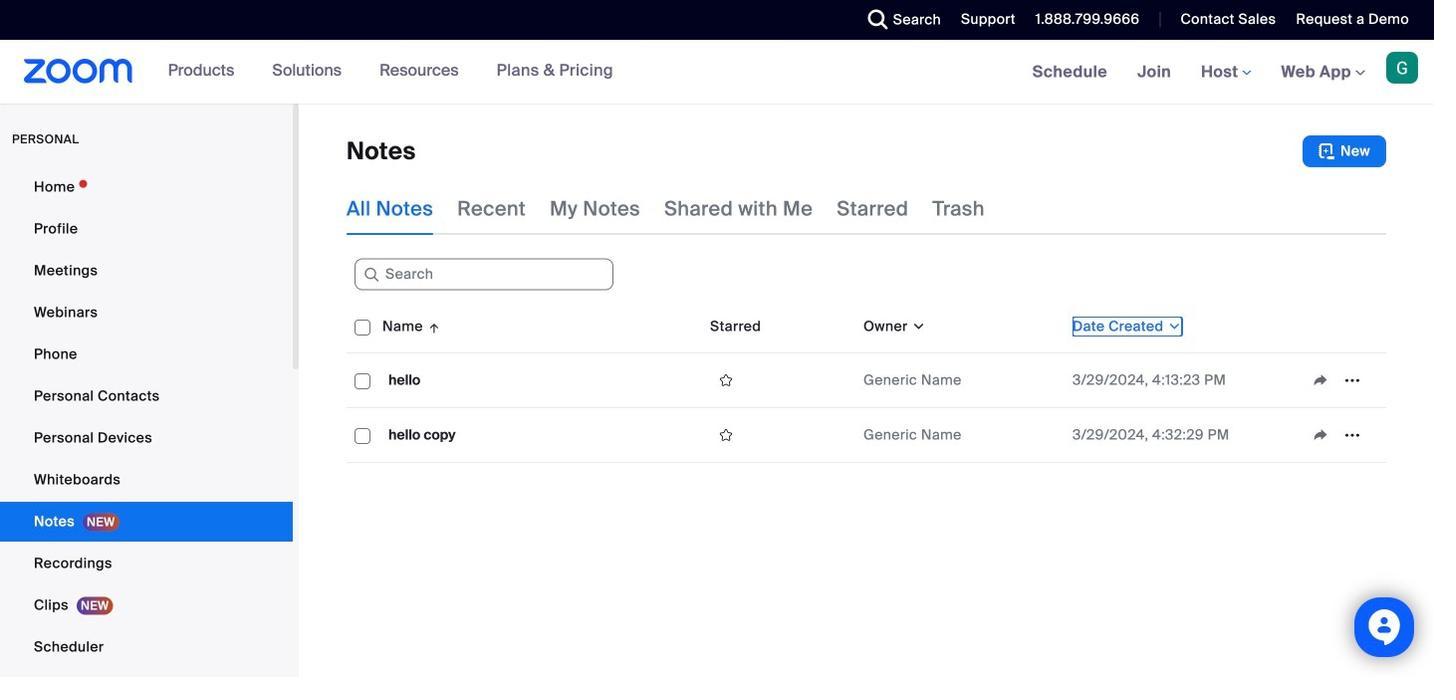 Task type: describe. For each thing, give the bounding box(es) containing it.
personal menu menu
[[0, 167, 293, 677]]

Search text field
[[355, 259, 614, 291]]

share image
[[1305, 372, 1337, 389]]

meetings navigation
[[1018, 40, 1434, 105]]



Task type: vqa. For each thing, say whether or not it's contained in the screenshot.
down icon
yes



Task type: locate. For each thing, give the bounding box(es) containing it.
product information navigation
[[153, 40, 628, 104]]

profile picture image
[[1387, 52, 1419, 84]]

application
[[347, 301, 1387, 463], [710, 366, 848, 395], [1305, 366, 1379, 395], [710, 420, 848, 450], [1305, 420, 1379, 450]]

down image
[[908, 317, 926, 337]]

more options for hello image
[[1337, 372, 1369, 389]]

down image
[[1164, 317, 1182, 337]]

zoom logo image
[[24, 59, 133, 84]]

arrow up image
[[423, 315, 442, 339]]

tabs of all notes page tab list
[[347, 183, 985, 235]]

banner
[[0, 40, 1434, 105]]

more options for hello copy image
[[1337, 426, 1369, 444]]

share image
[[1305, 426, 1337, 444]]



